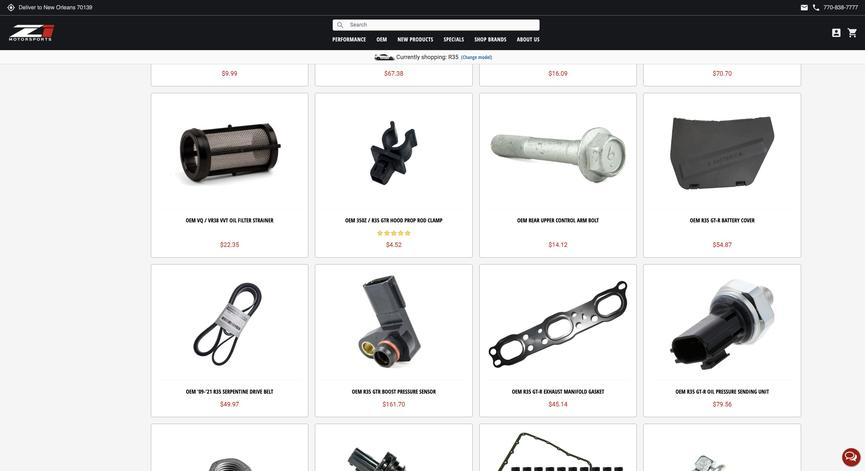 Task type: describe. For each thing, give the bounding box(es) containing it.
cover for vtc
[[224, 45, 238, 53]]

clear
[[375, 45, 388, 53]]

r for oem r35 gt-r clear map light lenses (pair)
[[371, 45, 374, 53]]

performance
[[332, 35, 366, 43]]

sending
[[738, 388, 757, 396]]

guide
[[598, 45, 612, 53]]

(pair)
[[431, 45, 444, 53]]

oem rear upper control arm bolt
[[517, 217, 599, 224]]

gasket for cover
[[239, 45, 255, 53]]

control
[[556, 217, 576, 224]]

map
[[389, 45, 399, 53]]

vq
[[197, 217, 203, 224]]

clamp
[[428, 217, 442, 224]]

chain
[[583, 45, 597, 53]]

oem for oem r35 gt-r clear map light lenses (pair)
[[343, 45, 353, 53]]

shopping_cart
[[847, 27, 858, 38]]

new products
[[398, 35, 433, 43]]

shopping_cart link
[[845, 27, 858, 38]]

(change model) link
[[461, 54, 492, 60]]

unit
[[758, 388, 769, 396]]

filter
[[238, 217, 251, 224]]

performance link
[[332, 35, 366, 43]]

nissan
[[512, 45, 528, 53]]

'09- for nissan
[[496, 45, 504, 53]]

switch
[[758, 45, 774, 53]]

oem for oem '09-'21 r35 serpentine drive belt
[[186, 388, 196, 396]]

$67.38
[[384, 70, 403, 77]]

$54.87
[[713, 241, 732, 248]]

oem r35 gt-r battery cover
[[690, 217, 755, 224]]

1 vertical spatial gtr
[[373, 388, 381, 396]]

shop brands link
[[475, 35, 507, 43]]

Search search field
[[345, 20, 539, 30]]

oem r35 gt-r clear map light lenses (pair)
[[343, 45, 444, 53]]

a/c
[[682, 45, 690, 53]]

pressure up $79.56
[[716, 388, 736, 396]]

oem a/c condenser pressure sensor switch
[[671, 45, 774, 53]]

account_box link
[[829, 27, 844, 38]]

oem r35 gt-r vtc cover gasket (driver)
[[184, 45, 276, 53]]

about us link
[[517, 35, 540, 43]]

lenses
[[414, 45, 429, 53]]

pressure up $161.70
[[397, 388, 418, 396]]

r for oem r35 gt-r vtc cover gasket (driver)
[[211, 45, 214, 53]]

'21 for nissan
[[504, 45, 511, 53]]

oem for oem r35 gtr boost pressure sensor
[[352, 388, 362, 396]]

driver
[[616, 45, 631, 53]]

r for oem r35 gt-r oil pressure sending unit
[[703, 388, 706, 396]]

'09- for r35
[[197, 388, 206, 396]]

vvt
[[220, 217, 228, 224]]

prop
[[405, 217, 416, 224]]

gt- for oem r35 gt-r oil pressure sending unit
[[696, 388, 703, 396]]

star star star star star for hood
[[377, 230, 411, 237]]

strainer
[[253, 217, 273, 224]]

bolt
[[588, 217, 599, 224]]

specials link
[[444, 35, 464, 43]]

mail link
[[800, 3, 809, 12]]

about
[[517, 35, 532, 43]]

mail
[[800, 3, 809, 12]]

oem for oem a/c condenser pressure sensor switch
[[671, 45, 681, 53]]

0 vertical spatial gtr
[[381, 217, 389, 224]]

rod
[[417, 217, 426, 224]]

oem '09-'21 nissan r35 gt-r small timing chain guide - driver
[[485, 45, 631, 53]]

serpentine
[[223, 388, 248, 396]]

oem r35 gt-r oil pressure sending unit
[[676, 388, 769, 396]]

oem for oem rear upper control arm bolt
[[517, 217, 527, 224]]

$49.97
[[220, 401, 239, 408]]

condenser
[[691, 45, 717, 53]]

(driver)
[[257, 45, 276, 53]]

oem for oem r35 gt-r exhaust manifold gasket
[[512, 388, 522, 396]]

specials
[[444, 35, 464, 43]]

$70.70
[[713, 70, 732, 77]]

brands
[[488, 35, 507, 43]]

-
[[613, 45, 615, 53]]

exhaust
[[544, 388, 562, 396]]

0 horizontal spatial sensor
[[419, 388, 436, 396]]

r for oem r35 gt-r exhaust manifold gasket
[[540, 388, 542, 396]]

phone
[[812, 3, 820, 12]]

oem for oem vq / vr38 vvt oil filter strainer
[[186, 217, 196, 224]]

r for oem r35 gt-r battery cover
[[718, 217, 720, 224]]

products
[[410, 35, 433, 43]]

us
[[534, 35, 540, 43]]

upper
[[541, 217, 554, 224]]

timing
[[565, 45, 582, 53]]



Task type: locate. For each thing, give the bounding box(es) containing it.
small
[[550, 45, 564, 53]]

oem for oem 350z / r35 gtr hood prop rod clamp
[[345, 217, 355, 224]]

gtr
[[381, 217, 389, 224], [373, 388, 381, 396]]

0 horizontal spatial '09-
[[197, 388, 206, 396]]

(change
[[461, 54, 477, 60]]

cover right vtc
[[224, 45, 238, 53]]

gasket right manifold
[[588, 388, 604, 396]]

1 horizontal spatial /
[[368, 217, 370, 224]]

vtc
[[215, 45, 223, 53]]

z1 motorsports logo image
[[9, 24, 55, 41]]

rear
[[529, 217, 539, 224]]

350z
[[357, 217, 367, 224]]

oem '09-'21 r35 serpentine drive belt
[[186, 388, 273, 396]]

'21 left serpentine
[[206, 388, 212, 396]]

model)
[[478, 54, 492, 60]]

currently
[[396, 54, 420, 60]]

1 horizontal spatial '21
[[504, 45, 511, 53]]

search
[[336, 21, 345, 29]]

gtr left the boost
[[373, 388, 381, 396]]

1 vertical spatial oil
[[707, 388, 715, 396]]

'21 for r35
[[206, 388, 212, 396]]

1 vertical spatial '21
[[206, 388, 212, 396]]

1 vertical spatial star star star star star
[[377, 230, 411, 237]]

2 / from the left
[[368, 217, 370, 224]]

star
[[377, 58, 384, 65], [384, 58, 390, 65], [390, 58, 397, 65], [397, 58, 404, 65], [404, 58, 411, 65], [377, 230, 384, 237], [384, 230, 390, 237], [390, 230, 397, 237], [397, 230, 404, 237], [404, 230, 411, 237]]

'09-
[[496, 45, 504, 53], [197, 388, 206, 396]]

$45.14
[[549, 401, 568, 408]]

manifold
[[564, 388, 587, 396]]

0 vertical spatial sensor
[[740, 45, 756, 53]]

star star star star star up $4.52
[[377, 230, 411, 237]]

/ right the 350z
[[368, 217, 370, 224]]

1 horizontal spatial '09-
[[496, 45, 504, 53]]

shop
[[475, 35, 487, 43]]

gt- for oem r35 gt-r vtc cover gasket (driver)
[[204, 45, 211, 53]]

0 horizontal spatial /
[[204, 217, 207, 224]]

phone link
[[812, 3, 858, 12]]

cover right battery
[[741, 217, 755, 224]]

1 vertical spatial cover
[[741, 217, 755, 224]]

1 vertical spatial '09-
[[197, 388, 206, 396]]

shopping:
[[421, 54, 447, 60]]

$22.35
[[220, 241, 239, 248]]

0 vertical spatial oil
[[229, 217, 237, 224]]

gt- for oem r35 gt-r exhaust manifold gasket
[[533, 388, 540, 396]]

star star star star star
[[377, 58, 411, 65], [377, 230, 411, 237]]

currently shopping: r35 (change model)
[[396, 54, 492, 60]]

oem r35 gtr boost pressure sensor
[[352, 388, 436, 396]]

$14.12
[[549, 241, 568, 248]]

oem link
[[377, 35, 387, 43]]

gasket left (driver)
[[239, 45, 255, 53]]

oem for oem '09-'21 nissan r35 gt-r small timing chain guide - driver
[[485, 45, 495, 53]]

'09- down brands
[[496, 45, 504, 53]]

pressure right condenser
[[718, 45, 739, 53]]

1 horizontal spatial oil
[[707, 388, 715, 396]]

1 horizontal spatial cover
[[741, 217, 755, 224]]

oem for oem r35 gt-r vtc cover gasket (driver)
[[184, 45, 194, 53]]

gasket for manifold
[[588, 388, 604, 396]]

0 vertical spatial gasket
[[239, 45, 255, 53]]

oil up $79.56
[[707, 388, 715, 396]]

0 vertical spatial star star star star star
[[377, 58, 411, 65]]

/ for vr38
[[204, 217, 207, 224]]

gasket
[[239, 45, 255, 53], [588, 388, 604, 396]]

0 horizontal spatial cover
[[224, 45, 238, 53]]

arm
[[577, 217, 587, 224]]

mail phone
[[800, 3, 820, 12]]

vr38
[[208, 217, 219, 224]]

/
[[204, 217, 207, 224], [368, 217, 370, 224]]

gtr left hood
[[381, 217, 389, 224]]

sensor
[[740, 45, 756, 53], [419, 388, 436, 396]]

0 vertical spatial '09-
[[496, 45, 504, 53]]

/ right 'vq'
[[204, 217, 207, 224]]

drive
[[250, 388, 262, 396]]

gt- for oem r35 gt-r clear map light lenses (pair)
[[364, 45, 371, 53]]

'09- left serpentine
[[197, 388, 206, 396]]

$79.56
[[713, 401, 732, 408]]

my_location
[[7, 3, 15, 12]]

cover for battery
[[741, 217, 755, 224]]

1 vertical spatial gasket
[[588, 388, 604, 396]]

$4.52
[[386, 241, 402, 248]]

oem for oem link
[[377, 35, 387, 43]]

1 horizontal spatial gasket
[[588, 388, 604, 396]]

hood
[[390, 217, 403, 224]]

r
[[211, 45, 214, 53], [371, 45, 374, 53], [546, 45, 549, 53], [718, 217, 720, 224], [540, 388, 542, 396], [703, 388, 706, 396]]

/ for r35
[[368, 217, 370, 224]]

oem vq / vr38 vvt oil filter strainer
[[186, 217, 273, 224]]

2 star star star star star from the top
[[377, 230, 411, 237]]

star star star star star for map
[[377, 58, 411, 65]]

$9.99
[[222, 70, 237, 77]]

$161.70
[[383, 401, 405, 408]]

0 horizontal spatial oil
[[229, 217, 237, 224]]

gt- for oem r35 gt-r battery cover
[[711, 217, 718, 224]]

pressure
[[718, 45, 739, 53], [397, 388, 418, 396], [716, 388, 736, 396]]

oem
[[377, 35, 387, 43], [184, 45, 194, 53], [343, 45, 353, 53], [485, 45, 495, 53], [671, 45, 681, 53], [186, 217, 196, 224], [345, 217, 355, 224], [517, 217, 527, 224], [690, 217, 700, 224], [186, 388, 196, 396], [352, 388, 362, 396], [512, 388, 522, 396], [676, 388, 686, 396]]

r35
[[195, 45, 203, 53], [355, 45, 363, 53], [530, 45, 538, 53], [448, 54, 459, 60], [372, 217, 379, 224], [701, 217, 709, 224], [213, 388, 221, 396], [363, 388, 371, 396], [523, 388, 531, 396], [687, 388, 695, 396]]

oem for oem r35 gt-r battery cover
[[690, 217, 700, 224]]

star star star star star up $67.38
[[377, 58, 411, 65]]

oem for oem r35 gt-r oil pressure sending unit
[[676, 388, 686, 396]]

battery
[[722, 217, 740, 224]]

account_box
[[831, 27, 842, 38]]

1 / from the left
[[204, 217, 207, 224]]

0 horizontal spatial gasket
[[239, 45, 255, 53]]

oem 350z / r35 gtr hood prop rod clamp
[[345, 217, 442, 224]]

'21 left nissan
[[504, 45, 511, 53]]

1 star star star star star from the top
[[377, 58, 411, 65]]

0 horizontal spatial '21
[[206, 388, 212, 396]]

belt
[[264, 388, 273, 396]]

0 vertical spatial '21
[[504, 45, 511, 53]]

oil right the vvt
[[229, 217, 237, 224]]

$16.09
[[549, 70, 568, 77]]

new
[[398, 35, 408, 43]]

1 horizontal spatial sensor
[[740, 45, 756, 53]]

boost
[[382, 388, 396, 396]]

'21
[[504, 45, 511, 53], [206, 388, 212, 396]]

shop brands
[[475, 35, 507, 43]]

oem r35 gt-r exhaust manifold gasket
[[512, 388, 604, 396]]

new products link
[[398, 35, 433, 43]]

light
[[401, 45, 413, 53]]

0 vertical spatial cover
[[224, 45, 238, 53]]

about us
[[517, 35, 540, 43]]

1 vertical spatial sensor
[[419, 388, 436, 396]]



Task type: vqa. For each thing, say whether or not it's contained in the screenshot.


